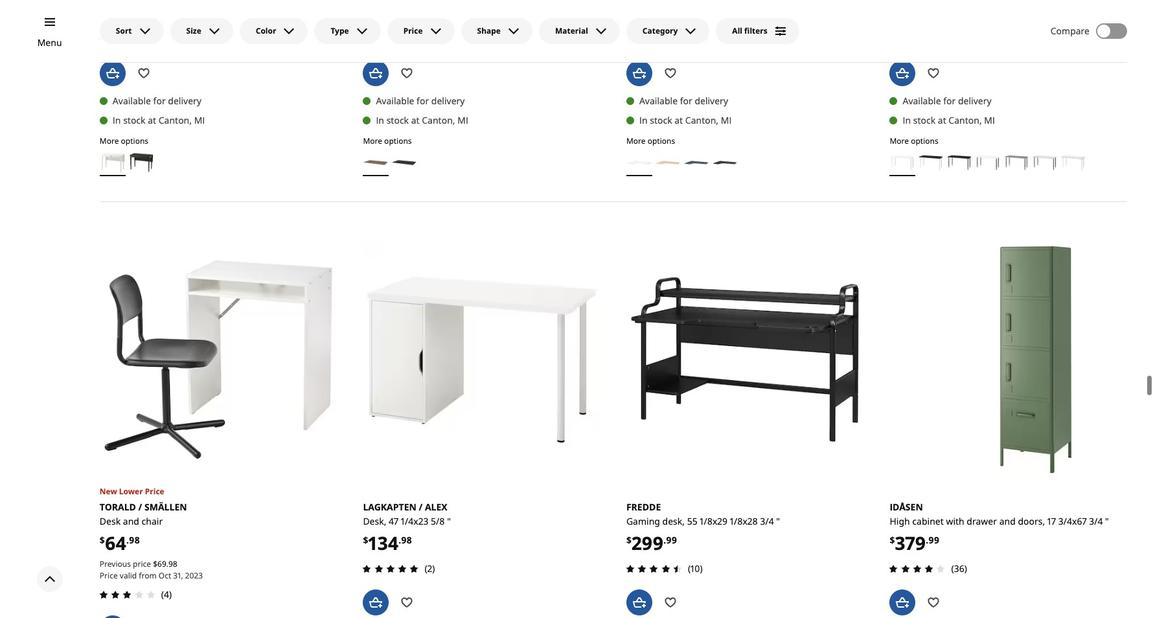 Task type: vqa. For each thing, say whether or not it's contained in the screenshot.
Good To Know
no



Task type: locate. For each thing, give the bounding box(es) containing it.
299
[[632, 531, 664, 555]]

" inside fredde gaming desk, 55 1/8x29 1/8x28 3/4 " $ 299 . 99
[[776, 515, 780, 528]]

0 horizontal spatial 98
[[129, 534, 140, 546]]

more for 199
[[100, 135, 119, 146]]

1 horizontal spatial "
[[776, 515, 780, 528]]

review: 5 out of 5 stars. total reviews: 2 image
[[359, 561, 422, 576]]

1 more options from the left
[[100, 135, 148, 146]]

$ down desk,
[[363, 534, 368, 546]]

. inside idåsen high cabinet with drawer and doors, 17 3/4x67 3/4 " $ 379 . 99
[[926, 534, 929, 546]]

$ inside lagkapten / alex desk, 47 1/4x23 5/8 " $ 134 . 98
[[363, 534, 368, 546]]

at
[[148, 114, 156, 126], [675, 114, 683, 126], [411, 114, 420, 126], [938, 114, 946, 126]]

3 in from the left
[[376, 114, 384, 126]]

17
[[1048, 515, 1056, 528]]

$
[[363, 5, 368, 17], [100, 534, 105, 546], [626, 534, 632, 546], [363, 534, 368, 546], [890, 534, 895, 546], [153, 558, 157, 569]]

. inside fredde gaming desk, 55 1/8x29 1/8x28 3/4 " $ 299 . 99
[[664, 534, 666, 546]]

1 horizontal spatial and
[[999, 515, 1016, 528]]

1 199 from the left
[[105, 2, 136, 26]]

1 options from the left
[[121, 135, 148, 146]]

1 horizontal spatial 3/4
[[1089, 515, 1103, 528]]

199
[[105, 2, 136, 26], [368, 2, 399, 26]]

1 horizontal spatial 99
[[666, 534, 677, 546]]

3 at from the left
[[411, 114, 420, 126]]

1 canton, from the left
[[159, 114, 192, 126]]

all
[[732, 25, 742, 36]]

and down the torald
[[123, 515, 139, 528]]

" inside lagkapten / alex desk, 47 1/4x23 5/8 " $ 134 . 98
[[447, 515, 451, 528]]

" right 1/8x28
[[776, 515, 780, 528]]

mi for 199
[[194, 114, 205, 126]]

price inside previous price $ 69 . 98 price valid from oct 31, 2023
[[100, 570, 118, 581]]

98
[[129, 534, 140, 546], [401, 534, 412, 546], [168, 558, 177, 569]]

00
[[665, 5, 676, 17], [402, 5, 413, 17]]

lower
[[119, 486, 143, 497]]

$ down gaming
[[626, 534, 632, 546]]

more options for 149
[[626, 135, 675, 146]]

3/4x67
[[1059, 515, 1087, 528]]

99 up sort popup button
[[139, 5, 150, 17]]

1 vertical spatial price
[[145, 486, 164, 497]]

price down previous
[[100, 570, 118, 581]]

2 horizontal spatial 99
[[929, 534, 940, 546]]

00 up category popup button
[[665, 5, 676, 17]]

/ up 1/4x23
[[419, 501, 423, 513]]

2 horizontal spatial "
[[1105, 515, 1109, 528]]

55
[[687, 515, 698, 528]]

47
[[389, 515, 399, 528]]

0 horizontal spatial 199
[[105, 2, 136, 26]]

in stock at canton, mi for 149
[[639, 114, 732, 126]]

$ inside fredde gaming desk, 55 1/8x29 1/8x28 3/4 " $ 299 . 99
[[626, 534, 632, 546]]

3 stock from the left
[[387, 114, 409, 126]]

mi for $
[[458, 114, 468, 126]]

" for 299
[[776, 515, 780, 528]]

1 more from the left
[[100, 135, 119, 146]]

review: 4.6 out of 5 stars. total reviews: 26 image
[[359, 32, 422, 47]]

chair
[[142, 515, 163, 528]]

review: 4.3 out of 5 stars. total reviews: 14 image
[[623, 32, 685, 47]]

in stock at canton, mi
[[113, 114, 205, 126], [639, 114, 732, 126], [376, 114, 468, 126], [903, 114, 995, 126]]

/ inside new lower price torald / smällen desk and chair $ 64 . 98
[[138, 501, 142, 513]]

0 horizontal spatial price
[[100, 570, 118, 581]]

$ right the price
[[153, 558, 157, 569]]

1 horizontal spatial /
[[419, 501, 423, 513]]

at for $
[[411, 114, 420, 126]]

material
[[555, 25, 588, 36]]

delivery for 199
[[168, 95, 201, 107]]

98 down 1/4x23
[[401, 534, 412, 546]]

2 more from the left
[[626, 135, 646, 146]]

0 vertical spatial price
[[403, 25, 423, 36]]

/ inside lagkapten / alex desk, 47 1/4x23 5/8 " $ 134 . 98
[[419, 501, 423, 513]]

size button
[[170, 18, 233, 44]]

price inside popup button
[[403, 25, 423, 36]]

3/4 right 1/8x28
[[760, 515, 774, 528]]

4 more from the left
[[890, 135, 909, 146]]

98 right the 69
[[168, 558, 177, 569]]

199 up the 'review: 4.5 out of 5 stars. total reviews: 33' image
[[105, 2, 136, 26]]

1 at from the left
[[148, 114, 156, 126]]

menu button
[[37, 36, 62, 50]]

. up "category"
[[663, 5, 665, 17]]

delivery
[[168, 95, 201, 107], [695, 95, 728, 107], [431, 95, 465, 107], [958, 95, 992, 107]]

" right 3/4x67
[[1105, 515, 1109, 528]]

99 down cabinet
[[929, 534, 940, 546]]

3 mi from the left
[[458, 114, 468, 126]]

and
[[123, 515, 139, 528], [999, 515, 1016, 528]]

98 right '64'
[[129, 534, 140, 546]]

2 stock from the left
[[650, 114, 672, 126]]

. inside lagkapten / alex desk, 47 1/4x23 5/8 " $ 134 . 98
[[399, 534, 401, 546]]

$ up type popup button
[[363, 5, 368, 17]]

69
[[157, 558, 166, 569]]

in for 149
[[639, 114, 648, 126]]

(10)
[[688, 562, 703, 575]]

desk,
[[363, 515, 386, 528]]

price up smällen
[[145, 486, 164, 497]]

in
[[113, 114, 121, 126], [639, 114, 648, 126], [376, 114, 384, 126], [903, 114, 911, 126]]

2 in stock at canton, mi from the left
[[639, 114, 732, 126]]

available for delivery
[[113, 95, 201, 107], [639, 95, 728, 107], [376, 95, 465, 107], [903, 95, 992, 107]]

in for 199
[[113, 114, 121, 126]]

$ inside new lower price torald / smällen desk and chair $ 64 . 98
[[100, 534, 105, 546]]

more options for $
[[363, 135, 412, 146]]

" right 5/8 at the left of the page
[[447, 515, 451, 528]]

available for delivery for 149
[[639, 95, 728, 107]]

0 horizontal spatial 99
[[139, 5, 150, 17]]

price button
[[387, 18, 455, 44]]

. inside the 149 . 00
[[663, 5, 665, 17]]

for for $
[[417, 95, 429, 107]]

4 in from the left
[[903, 114, 911, 126]]

for
[[153, 95, 166, 107], [680, 95, 692, 107], [417, 95, 429, 107], [943, 95, 956, 107]]

new lower price torald / smällen desk and chair $ 64 . 98
[[100, 486, 187, 555]]

in stock at canton, mi for $
[[376, 114, 468, 126]]

2 199 from the left
[[368, 2, 399, 26]]

options
[[121, 135, 148, 146], [648, 135, 675, 146], [384, 135, 412, 146], [911, 135, 939, 146]]

alex
[[425, 501, 448, 513]]

available
[[113, 95, 151, 107], [639, 95, 678, 107], [376, 95, 414, 107], [903, 95, 941, 107]]

64
[[105, 531, 126, 555]]

add "torald / smällen desk and chair" to cart image
[[100, 615, 126, 618]]

available for delivery for $
[[376, 95, 465, 107]]

4 canton, from the left
[[949, 114, 982, 126]]

category button
[[626, 18, 710, 44]]

price
[[403, 25, 423, 36], [145, 486, 164, 497], [100, 570, 118, 581]]

all filters button
[[716, 18, 799, 44]]

$ down high
[[890, 534, 895, 546]]

. up sort popup button
[[136, 5, 139, 17]]

canton,
[[159, 114, 192, 126], [685, 114, 719, 126], [422, 114, 455, 126], [949, 114, 982, 126]]

199 up 'review: 4.6 out of 5 stars. total reviews: 26' image
[[368, 2, 399, 26]]

stock
[[123, 114, 145, 126], [650, 114, 672, 126], [387, 114, 409, 126], [913, 114, 936, 126]]

/
[[138, 501, 142, 513], [419, 501, 423, 513]]

" inside idåsen high cabinet with drawer and doors, 17 3/4x67 3/4 " $ 379 . 99
[[1105, 515, 1109, 528]]

3 in stock at canton, mi from the left
[[376, 114, 468, 126]]

cabinet
[[912, 515, 944, 528]]

1/4x23
[[401, 515, 429, 528]]

3/4 inside fredde gaming desk, 55 1/8x29 1/8x28 3/4 " $ 299 . 99
[[760, 515, 774, 528]]

2 canton, from the left
[[685, 114, 719, 126]]

2 " from the left
[[447, 515, 451, 528]]

1 " from the left
[[776, 515, 780, 528]]

98 inside previous price $ 69 . 98 price valid from oct 31, 2023
[[168, 558, 177, 569]]

. down 47
[[399, 534, 401, 546]]

2 and from the left
[[999, 515, 1016, 528]]

/ down lower
[[138, 501, 142, 513]]

(2)
[[425, 562, 435, 575]]

98 inside new lower price torald / smällen desk and chair $ 64 . 98
[[129, 534, 140, 546]]

$ down desk
[[100, 534, 105, 546]]

price
[[133, 558, 151, 569]]

type
[[331, 25, 349, 36]]

more options for 199
[[100, 135, 148, 146]]

1 horizontal spatial 199
[[368, 2, 399, 26]]

3 options from the left
[[384, 135, 412, 146]]

. up previous
[[126, 534, 129, 546]]

lagkapten / alex desk, 47 1/4x23 5/8 " $ 134 . 98
[[363, 501, 451, 555]]

2 3/4 from the left
[[1089, 515, 1103, 528]]

1 stock from the left
[[123, 114, 145, 126]]

previous price $ 69 . 98 price valid from oct 31, 2023
[[100, 558, 203, 581]]

4 options from the left
[[911, 135, 939, 146]]

3 more options from the left
[[363, 135, 412, 146]]

"
[[776, 515, 780, 528], [447, 515, 451, 528], [1105, 515, 1109, 528]]

. up oct
[[166, 558, 168, 569]]

available for 199
[[113, 95, 151, 107]]

1 in stock at canton, mi from the left
[[113, 114, 205, 126]]

stock for 199
[[123, 114, 145, 126]]

1 00 from the left
[[665, 5, 676, 17]]

filters
[[744, 25, 768, 36]]

2 at from the left
[[675, 114, 683, 126]]

. inside previous price $ 69 . 98 price valid from oct 31, 2023
[[166, 558, 168, 569]]

3 " from the left
[[1105, 515, 1109, 528]]

and inside new lower price torald / smällen desk and chair $ 64 . 98
[[123, 515, 139, 528]]

149 . 00
[[632, 2, 676, 26]]

.
[[136, 5, 139, 17], [663, 5, 665, 17], [399, 5, 402, 17], [126, 534, 129, 546], [664, 534, 666, 546], [399, 534, 401, 546], [926, 534, 929, 546], [166, 558, 168, 569]]

idåsen high cabinet with drawer and doors, 17 3/4x67 3/4 " $ 379 . 99
[[890, 501, 1109, 555]]

mi for 149
[[721, 114, 732, 126]]

0 horizontal spatial /
[[138, 501, 142, 513]]

more options
[[100, 135, 148, 146], [626, 135, 675, 146], [363, 135, 412, 146], [890, 135, 939, 146]]

0 horizontal spatial 3/4
[[760, 515, 774, 528]]

1 in from the left
[[113, 114, 121, 126]]

2 00 from the left
[[402, 5, 413, 17]]

1 horizontal spatial price
[[145, 486, 164, 497]]

. up price popup button
[[399, 5, 402, 17]]

options for 149
[[648, 135, 675, 146]]

3/4 right 3/4x67
[[1089, 515, 1103, 528]]

3/4
[[760, 515, 774, 528], [1089, 515, 1103, 528]]

price left (26)
[[403, 25, 423, 36]]

99
[[139, 5, 150, 17], [666, 534, 677, 546], [929, 534, 940, 546]]

3 canton, from the left
[[422, 114, 455, 126]]

5/8
[[431, 515, 445, 528]]

2 / from the left
[[419, 501, 423, 513]]

1 3/4 from the left
[[760, 515, 774, 528]]

with
[[946, 515, 965, 528]]

2 in from the left
[[639, 114, 648, 126]]

sort
[[116, 25, 132, 36]]

2 horizontal spatial price
[[403, 25, 423, 36]]

idåsen
[[890, 501, 923, 513]]

price inside new lower price torald / smällen desk and chair $ 64 . 98
[[145, 486, 164, 497]]

2 more options from the left
[[626, 135, 675, 146]]

. inside $ 199 . 00
[[399, 5, 402, 17]]

mi
[[194, 114, 205, 126], [721, 114, 732, 126], [458, 114, 468, 126], [984, 114, 995, 126]]

1 horizontal spatial 00
[[665, 5, 676, 17]]

99 down desk,
[[666, 534, 677, 546]]

2 options from the left
[[648, 135, 675, 146]]

1 and from the left
[[123, 515, 139, 528]]

1 horizontal spatial 98
[[168, 558, 177, 569]]

0 horizontal spatial 00
[[402, 5, 413, 17]]

2023
[[185, 570, 203, 581]]

new
[[100, 486, 117, 497]]

. down cabinet
[[926, 534, 929, 546]]

134
[[368, 531, 399, 555]]

1/8x29
[[700, 515, 728, 528]]

color button
[[240, 18, 308, 44]]

fredde
[[626, 501, 661, 513]]

0 horizontal spatial "
[[447, 515, 451, 528]]

2 vertical spatial price
[[100, 570, 118, 581]]

2 mi from the left
[[721, 114, 732, 126]]

valid
[[120, 570, 137, 581]]

desk
[[100, 515, 121, 528]]

delivery for $
[[431, 95, 465, 107]]

material button
[[539, 18, 620, 44]]

$ inside previous price $ 69 . 98 price valid from oct 31, 2023
[[153, 558, 157, 569]]

3 more from the left
[[363, 135, 382, 146]]

torald
[[100, 501, 136, 513]]

available for 149
[[639, 95, 678, 107]]

more
[[100, 135, 119, 146], [626, 135, 646, 146], [363, 135, 382, 146], [890, 135, 909, 146]]

2 horizontal spatial 98
[[401, 534, 412, 546]]

1 / from the left
[[138, 501, 142, 513]]

0 horizontal spatial and
[[123, 515, 139, 528]]

1 mi from the left
[[194, 114, 205, 126]]

stock for $
[[387, 114, 409, 126]]

and left doors,
[[999, 515, 1016, 528]]

$ inside idåsen high cabinet with drawer and doors, 17 3/4x67 3/4 " $ 379 . 99
[[890, 534, 895, 546]]

. down desk,
[[664, 534, 666, 546]]

00 up price popup button
[[402, 5, 413, 17]]

desk,
[[663, 515, 685, 528]]



Task type: describe. For each thing, give the bounding box(es) containing it.
379
[[895, 531, 926, 555]]

menu
[[37, 36, 62, 49]]

4 stock from the left
[[913, 114, 936, 126]]

and inside idåsen high cabinet with drawer and doors, 17 3/4x67 3/4 " $ 379 . 99
[[999, 515, 1016, 528]]

in for $
[[376, 114, 384, 126]]

199 . 99
[[105, 2, 150, 26]]

31,
[[173, 570, 183, 581]]

options for 199
[[121, 135, 148, 146]]

compare
[[1051, 25, 1090, 37]]

more for 149
[[626, 135, 646, 146]]

all filters
[[732, 25, 768, 36]]

drawer
[[967, 515, 997, 528]]

available for $
[[376, 95, 414, 107]]

(4)
[[161, 588, 172, 600]]

98 inside lagkapten / alex desk, 47 1/4x23 5/8 " $ 134 . 98
[[401, 534, 412, 546]]

type button
[[314, 18, 381, 44]]

shape button
[[461, 18, 533, 44]]

(26)
[[425, 33, 440, 45]]

delivery for 149
[[695, 95, 728, 107]]

(14)
[[688, 33, 703, 45]]

99 inside 199 . 99
[[139, 5, 150, 17]]

3/4 inside idåsen high cabinet with drawer and doors, 17 3/4x67 3/4 " $ 379 . 99
[[1089, 515, 1103, 528]]

from
[[139, 570, 157, 581]]

. inside new lower price torald / smällen desk and chair $ 64 . 98
[[126, 534, 129, 546]]

size
[[186, 25, 201, 36]]

review: 3 out of 5 stars. total reviews: 4 image
[[96, 587, 159, 602]]

options for $
[[384, 135, 412, 146]]

1/8x28
[[730, 515, 758, 528]]

category
[[643, 25, 678, 36]]

" for 134
[[447, 515, 451, 528]]

review: 4.7 out of 5 stars. total reviews: 10 image
[[623, 561, 685, 576]]

available for delivery for 199
[[113, 95, 201, 107]]

(36)
[[951, 562, 967, 575]]

in stock at canton, mi for 199
[[113, 114, 205, 126]]

4 at from the left
[[938, 114, 946, 126]]

(33)
[[161, 33, 177, 45]]

review: 4.1 out of 5 stars. total reviews: 36 image
[[886, 561, 949, 576]]

canton, for 149
[[685, 114, 719, 126]]

sort button
[[100, 18, 164, 44]]

4 in stock at canton, mi from the left
[[903, 114, 995, 126]]

for for 149
[[680, 95, 692, 107]]

more for $
[[363, 135, 382, 146]]

4 more options from the left
[[890, 135, 939, 146]]

at for 149
[[675, 114, 683, 126]]

$ inside $ 199 . 00
[[363, 5, 368, 17]]

00 inside $ 199 . 00
[[402, 5, 413, 17]]

lagkapten
[[363, 501, 417, 513]]

color
[[256, 25, 276, 36]]

stock for 149
[[650, 114, 672, 126]]

oct
[[159, 570, 171, 581]]

at for 199
[[148, 114, 156, 126]]

high
[[890, 515, 910, 528]]

99 inside idåsen high cabinet with drawer and doors, 17 3/4x67 3/4 " $ 379 . 99
[[929, 534, 940, 546]]

canton, for 199
[[159, 114, 192, 126]]

previous
[[100, 558, 131, 569]]

4 mi from the left
[[984, 114, 995, 126]]

shape
[[477, 25, 501, 36]]

fredde gaming desk, 55 1/8x29 1/8x28 3/4 " $ 299 . 99
[[626, 501, 780, 555]]

00 inside the 149 . 00
[[665, 5, 676, 17]]

$ 199 . 00
[[363, 2, 413, 26]]

review: 4.5 out of 5 stars. total reviews: 33 image
[[96, 32, 159, 47]]

doors,
[[1018, 515, 1045, 528]]

gaming
[[626, 515, 660, 528]]

99 inside fredde gaming desk, 55 1/8x29 1/8x28 3/4 " $ 299 . 99
[[666, 534, 677, 546]]

for for 199
[[153, 95, 166, 107]]

. inside 199 . 99
[[136, 5, 139, 17]]

smällen
[[145, 501, 187, 513]]

149
[[632, 2, 663, 26]]

canton, for $
[[422, 114, 455, 126]]



